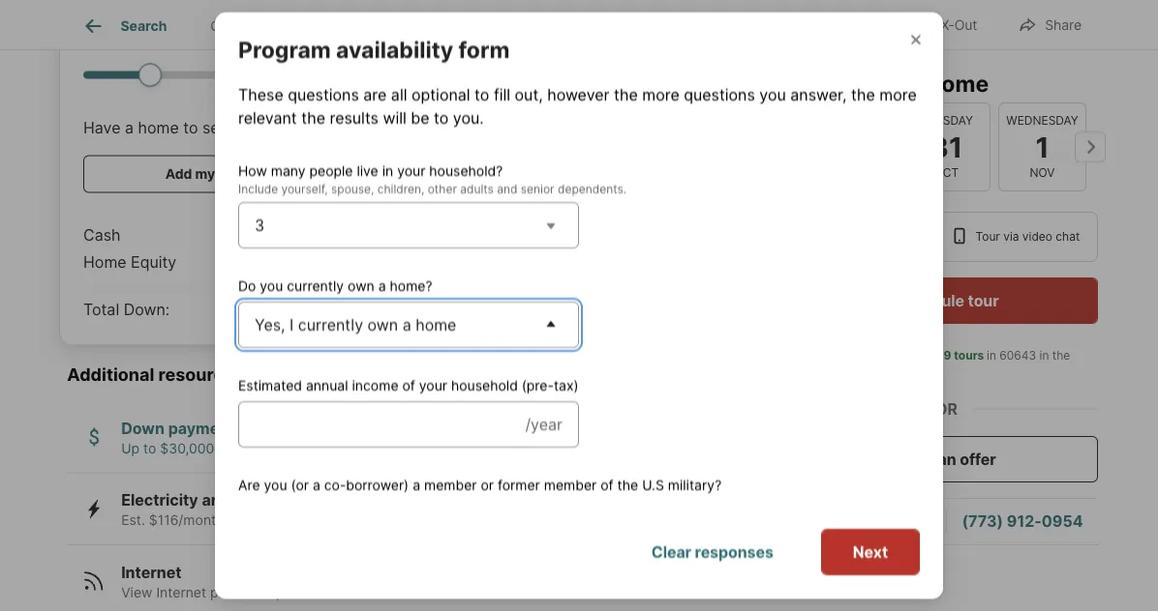 Task type: vqa. For each thing, say whether or not it's contained in the screenshot.
do you currently own a home?
yes



Task type: locate. For each thing, give the bounding box(es) containing it.
0 horizontal spatial solar
[[234, 492, 272, 511]]

you right do
[[260, 278, 283, 294]]

1 horizontal spatial of
[[601, 477, 613, 493]]

tour for schedule
[[968, 291, 999, 310]]

tour via video chat list box
[[795, 212, 1098, 262]]

the left u.s on the bottom right
[[617, 477, 638, 493]]

in right the 60643
[[1039, 349, 1049, 363]]

in the last 30 days
[[839, 349, 1074, 381]]

to inside the $57,000 (20%) tooltip
[[183, 119, 198, 138]]

home right for
[[448, 585, 484, 602]]

$116/month,
[[149, 513, 228, 530]]

0 horizontal spatial questions
[[288, 85, 359, 104]]

0 vertical spatial this
[[881, 70, 922, 97]]

program availability form dialog
[[215, 12, 943, 612]]

tour via video chat option
[[936, 212, 1098, 262]]

home right the my
[[218, 167, 255, 183]]

the right answer,
[[851, 85, 875, 104]]

2 vertical spatial and
[[248, 585, 272, 602]]

an
[[938, 450, 956, 469]]

60643
[[1000, 349, 1036, 363]]

own up (20%) on the left of the page
[[348, 278, 374, 294]]

this up tuesday
[[881, 70, 922, 97]]

tab list
[[60, 0, 702, 49]]

member right former
[[544, 477, 597, 493]]

equity
[[131, 254, 176, 273]]

$57,000 down do
[[254, 300, 325, 321]]

a
[[125, 119, 134, 138], [378, 278, 386, 294], [402, 315, 411, 334], [313, 477, 320, 493], [413, 477, 420, 493], [847, 513, 856, 531]]

tab up however
[[592, 3, 687, 49]]

1 horizontal spatial and
[[248, 585, 272, 602]]

you left go
[[759, 85, 786, 104]]

own for home?
[[348, 278, 374, 294]]

questions up results
[[288, 85, 359, 104]]

tour
[[831, 70, 876, 97], [968, 291, 999, 310]]

down:
[[124, 301, 170, 320]]

programs
[[330, 441, 391, 457]]

program availability form
[[238, 35, 510, 63]]

0 vertical spatial your
[[397, 162, 425, 179]]

a inside the $57,000 (20%) tooltip
[[125, 119, 134, 138]]

1 horizontal spatial tour
[[968, 291, 999, 310]]

home
[[928, 70, 989, 97], [138, 119, 179, 138], [218, 167, 255, 183], [416, 315, 456, 334], [448, 585, 484, 602]]

own for home
[[367, 315, 398, 334]]

1 vertical spatial available
[[340, 585, 396, 602]]

1 horizontal spatial questions
[[684, 85, 755, 104]]

form
[[458, 35, 510, 63]]

$57,000
[[322, 227, 381, 245], [254, 300, 325, 321]]

equity
[[258, 167, 299, 183]]

0 horizontal spatial and
[[202, 492, 230, 511]]

1 horizontal spatial this
[[881, 70, 922, 97]]

assistance
[[238, 420, 321, 439]]

to left sell?
[[183, 119, 198, 138]]

more right answer,
[[879, 85, 917, 104]]

currently up $57,000 (20%)
[[287, 278, 344, 294]]

available
[[218, 441, 274, 457], [340, 585, 396, 602]]

tab up fill
[[438, 3, 592, 49]]

0 horizontal spatial tour
[[831, 70, 876, 97]]

tour via video chat
[[975, 230, 1080, 244]]

your
[[397, 162, 425, 179], [419, 377, 447, 394]]

solar up save at the left bottom
[[234, 492, 272, 511]]

0 vertical spatial own
[[348, 278, 374, 294]]

and right adults
[[497, 182, 517, 196]]

in inside in the last 30 days
[[1039, 349, 1049, 363]]

how
[[238, 162, 267, 179]]

own
[[348, 278, 374, 294], [367, 315, 398, 334]]

are
[[238, 477, 260, 493]]

available inside down payment assistance up to $30,000 available from 14 programs
[[218, 441, 274, 457]]

internet
[[121, 564, 182, 583], [156, 585, 206, 602]]

adults
[[460, 182, 494, 196]]

clear
[[651, 544, 691, 562]]

0 vertical spatial tour
[[831, 70, 876, 97]]

children,
[[377, 182, 424, 196]]

go
[[795, 70, 826, 97]]

last
[[839, 366, 859, 381]]

1 vertical spatial this
[[421, 585, 444, 602]]

1
[[1035, 130, 1049, 164]]

1 horizontal spatial member
[[544, 477, 597, 493]]

days
[[880, 366, 906, 381]]

home down home?
[[416, 315, 456, 334]]

of left u.s on the bottom right
[[601, 477, 613, 493]]

in right tours
[[987, 349, 996, 363]]

x-out button
[[897, 4, 994, 44]]

in inside how many people live in your household? include yourself, spouse, children, other adults and senior dependents.
[[382, 162, 393, 179]]

1 horizontal spatial available
[[340, 585, 396, 602]]

tour right go
[[831, 70, 876, 97]]

2 vertical spatial you
[[264, 477, 287, 493]]

currently
[[287, 278, 344, 294], [298, 315, 363, 334]]

your inside how many people live in your household? include yourself, spouse, children, other adults and senior dependents.
[[397, 162, 425, 179]]

$57,000 for $57,000 (20%)
[[254, 300, 325, 321]]

1 vertical spatial your
[[419, 377, 447, 394]]

ask a question link
[[814, 513, 926, 531]]

and inside electricity and solar est. $116/month, save                  $116 with rooftop solar
[[202, 492, 230, 511]]

you left the (or
[[264, 477, 287, 493]]

0 vertical spatial available
[[218, 441, 274, 457]]

your up children,
[[397, 162, 425, 179]]

a right the (or
[[313, 477, 320, 493]]

and right plans
[[248, 585, 272, 602]]

military?
[[668, 477, 722, 493]]

cash
[[83, 227, 121, 245]]

tour inside schedule tour button
[[968, 291, 999, 310]]

internet right view
[[156, 585, 206, 602]]

0 vertical spatial you
[[759, 85, 786, 104]]

est.
[[121, 513, 145, 530]]

how many people live in your household? include yourself, spouse, children, other adults and senior dependents.
[[238, 162, 626, 196]]

None button
[[807, 101, 895, 193], [902, 102, 991, 192], [998, 102, 1086, 192], [807, 101, 895, 193], [902, 102, 991, 192], [998, 102, 1086, 192]]

or
[[935, 400, 958, 419]]

internet view internet plans and providers available for this home
[[121, 564, 484, 602]]

0 vertical spatial $57,000
[[322, 227, 381, 245]]

income
[[352, 377, 398, 394]]

to inside down payment assistance up to $30,000 available from 14 programs
[[143, 441, 156, 457]]

clear responses button
[[619, 530, 805, 576]]

1 vertical spatial $57,000
[[254, 300, 325, 321]]

available inside internet view internet plans and providers available for this home
[[340, 585, 396, 602]]

more
[[642, 85, 679, 104], [879, 85, 917, 104]]

to
[[475, 85, 489, 104], [434, 108, 449, 127], [183, 119, 198, 138], [143, 441, 156, 457]]

and
[[497, 182, 517, 196], [202, 492, 230, 511], [248, 585, 272, 602]]

tab
[[292, 3, 438, 49], [438, 3, 592, 49], [592, 3, 687, 49]]

your left household
[[419, 377, 447, 394]]

questions
[[288, 85, 359, 104], [684, 85, 755, 104]]

0 horizontal spatial this
[[421, 585, 444, 602]]

in right live
[[382, 162, 393, 179]]

2 horizontal spatial and
[[497, 182, 517, 196]]

available up are
[[218, 441, 274, 457]]

many
[[271, 162, 306, 179]]

share
[[1045, 17, 1082, 33]]

search link
[[82, 15, 167, 38]]

you.
[[453, 108, 484, 127]]

solar
[[234, 492, 272, 511], [381, 513, 412, 530]]

the right the 60643
[[1052, 349, 1070, 363]]

tax)
[[554, 377, 579, 394]]

of right income
[[402, 377, 415, 394]]

borrower)
[[346, 477, 409, 493]]

questions left go
[[684, 85, 755, 104]]

2 horizontal spatial in
[[1039, 349, 1049, 363]]

0 horizontal spatial member
[[424, 477, 477, 493]]

/year
[[525, 415, 563, 434]]

home equity
[[83, 254, 176, 273]]

0 vertical spatial and
[[497, 182, 517, 196]]

$57,000 for $57,000
[[322, 227, 381, 245]]

home inside button
[[218, 167, 255, 183]]

1 vertical spatial tour
[[968, 291, 999, 310]]

available left for
[[340, 585, 396, 602]]

solar down borrower)
[[381, 513, 412, 530]]

0 horizontal spatial in
[[382, 162, 393, 179]]

a right have
[[125, 119, 134, 138]]

option
[[795, 212, 936, 262]]

1 horizontal spatial more
[[879, 85, 917, 104]]

add my home equity
[[165, 167, 299, 183]]

you inside these questions are all optional to fill out, however the more questions you answer, the more relevant the results will be to you.
[[759, 85, 786, 104]]

0 horizontal spatial available
[[218, 441, 274, 457]]

(773) 912-0954 link
[[962, 513, 1083, 531]]

None text field
[[100, 0, 261, 20], [293, 0, 364, 20], [100, 0, 261, 20], [293, 0, 364, 20]]

you
[[759, 85, 786, 104], [260, 278, 283, 294], [264, 477, 287, 493]]

chat
[[1056, 230, 1080, 244]]

sell?
[[202, 119, 235, 138]]

are you (or a co-borrower) a member or former member of the u.s military?
[[238, 477, 722, 493]]

to right be
[[434, 108, 449, 127]]

schedule
[[894, 291, 964, 310]]

tour right schedule
[[968, 291, 999, 310]]

own down home?
[[367, 315, 398, 334]]

tuesday 31 oct
[[920, 114, 973, 180]]

1 questions from the left
[[288, 85, 359, 104]]

1 horizontal spatial solar
[[381, 513, 412, 530]]

0 horizontal spatial more
[[642, 85, 679, 104]]

nov
[[1030, 166, 1055, 180]]

0 horizontal spatial of
[[402, 377, 415, 394]]

of
[[402, 377, 415, 394], [601, 477, 613, 493]]

to right up
[[143, 441, 156, 457]]

however
[[547, 85, 610, 104]]

this right for
[[421, 585, 444, 602]]

next
[[853, 544, 888, 562]]

0 vertical spatial of
[[402, 377, 415, 394]]

currently right i
[[298, 315, 363, 334]]

1 vertical spatial and
[[202, 492, 230, 511]]

providers
[[276, 585, 336, 602]]

1 vertical spatial you
[[260, 278, 283, 294]]

do
[[238, 278, 256, 294]]

and up "$116/month,"
[[202, 492, 230, 511]]

veteran
[[614, 530, 671, 549]]

will
[[383, 108, 406, 127]]

0 vertical spatial currently
[[287, 278, 344, 294]]

1 vertical spatial solar
[[381, 513, 412, 530]]

1 vertical spatial currently
[[298, 315, 363, 334]]

2 tab from the left
[[438, 3, 592, 49]]

more right however
[[642, 85, 679, 104]]

$57,000 down spouse,
[[322, 227, 381, 245]]

member left or
[[424, 477, 477, 493]]

people
[[309, 162, 353, 179]]

tab up "are"
[[292, 3, 438, 49]]

internet up view
[[121, 564, 182, 583]]

1 vertical spatial own
[[367, 315, 398, 334]]



Task type: describe. For each thing, give the bounding box(es) containing it.
1 horizontal spatial in
[[987, 349, 996, 363]]

this inside internet view internet plans and providers available for this home
[[421, 585, 444, 602]]

start an offer
[[897, 450, 996, 469]]

start
[[897, 450, 934, 469]]

$57,000 (20%) tooltip
[[60, 0, 765, 346]]

u.s
[[642, 477, 664, 493]]

0 vertical spatial internet
[[121, 564, 182, 583]]

the left results
[[301, 108, 325, 127]]

household?
[[429, 162, 503, 179]]

tour for go
[[831, 70, 876, 97]]

former
[[498, 477, 540, 493]]

1 more from the left
[[642, 85, 679, 104]]

search
[[120, 18, 167, 34]]

Active duty checkbox
[[238, 530, 258, 550]]

to left fill
[[475, 85, 489, 104]]

x-out
[[941, 17, 977, 33]]

the inside in the last 30 days
[[1052, 349, 1070, 363]]

a down home?
[[402, 315, 411, 334]]

1 member from the left
[[424, 477, 477, 493]]

tab list containing search
[[60, 0, 702, 49]]

question
[[860, 513, 926, 531]]

share button
[[1001, 4, 1098, 44]]

annual
[[306, 377, 348, 394]]

via
[[1003, 230, 1019, 244]]

estimated
[[238, 377, 302, 394]]

Veteran checkbox
[[587, 530, 606, 550]]

available for internet
[[340, 585, 396, 602]]

results
[[330, 108, 379, 127]]

household
[[451, 377, 518, 394]]

2 member from the left
[[544, 477, 597, 493]]

and inside how many people live in your household? include yourself, spouse, children, other adults and senior dependents.
[[497, 182, 517, 196]]

include
[[238, 182, 278, 196]]

these questions are all optional to fill out, however the more questions you answer, the more relevant the results will be to you.
[[238, 85, 917, 127]]

currently for you
[[287, 278, 344, 294]]

home inside internet view internet plans and providers available for this home
[[448, 585, 484, 602]]

912-
[[1007, 513, 1042, 531]]

program availability form element
[[238, 12, 533, 63]]

estimated annual income of your household (pre-tax)
[[238, 377, 579, 394]]

31
[[930, 130, 963, 164]]

available for assistance
[[218, 441, 274, 457]]

and inside internet view internet plans and providers available for this home
[[248, 585, 272, 602]]

a right ask
[[847, 513, 856, 531]]

home
[[83, 254, 126, 273]]

payment
[[168, 420, 235, 439]]

for
[[400, 585, 417, 602]]

1 vertical spatial of
[[601, 477, 613, 493]]

home up tuesday
[[928, 70, 989, 97]]

ask
[[814, 513, 844, 531]]

total
[[83, 301, 119, 320]]

have a home to sell?
[[83, 119, 235, 138]]

3 tab from the left
[[592, 3, 687, 49]]

home inside program availability form dialog
[[416, 315, 456, 334]]

dependents.
[[558, 182, 626, 196]]

resources
[[158, 365, 244, 386]]

plans
[[210, 585, 244, 602]]

currently for i
[[298, 315, 363, 334]]

save
[[232, 513, 261, 530]]

yourself,
[[281, 182, 328, 196]]

i
[[290, 315, 294, 334]]

relevant
[[238, 108, 297, 127]]

(20%)
[[329, 300, 381, 321]]

availability
[[336, 35, 453, 63]]

overview tab
[[189, 3, 292, 49]]

these
[[238, 85, 283, 104]]

Down Payment Slider range field
[[83, 63, 381, 86]]

1 tab from the left
[[292, 3, 438, 49]]

a left home?
[[378, 278, 386, 294]]

2 more from the left
[[879, 85, 917, 104]]

tour
[[975, 230, 1000, 244]]

14
[[311, 441, 326, 457]]

you for do you currently own a home?
[[260, 278, 283, 294]]

down
[[121, 420, 165, 439]]

answer,
[[790, 85, 847, 104]]

the right however
[[614, 85, 638, 104]]

fill
[[494, 85, 510, 104]]

view
[[121, 585, 152, 602]]

1 vertical spatial internet
[[156, 585, 206, 602]]

go tour this home
[[795, 70, 989, 97]]

you for are you (or a co-borrower) a member or former member of the u.s military?
[[264, 477, 287, 493]]

electricity
[[121, 492, 198, 511]]

optional
[[411, 85, 470, 104]]

other
[[428, 182, 457, 196]]

yes, i currently own a home
[[255, 315, 456, 334]]

(773) 912-0954
[[962, 513, 1083, 531]]

(or
[[291, 477, 309, 493]]

co-
[[324, 477, 346, 493]]

Reserve/National Guard checkbox
[[238, 569, 258, 588]]

next image
[[1075, 132, 1106, 163]]

0 vertical spatial solar
[[234, 492, 272, 511]]

a right borrower)
[[413, 477, 420, 493]]

2 questions from the left
[[684, 85, 755, 104]]

do you currently own a home?
[[238, 278, 432, 294]]

responses
[[695, 544, 773, 562]]

be
[[411, 108, 429, 127]]

with
[[299, 513, 326, 530]]

(773)
[[962, 513, 1003, 531]]

all
[[391, 85, 407, 104]]

19 tours in 60643
[[938, 349, 1036, 363]]

add my home equity button
[[83, 156, 381, 194]]

add
[[165, 167, 192, 183]]

schedule tour button
[[795, 278, 1098, 324]]

0954
[[1042, 513, 1083, 531]]

(pre-
[[522, 377, 554, 394]]

19
[[938, 349, 951, 363]]

30
[[862, 366, 877, 381]]

spouse,
[[331, 182, 374, 196]]

3
[[255, 216, 265, 234]]

ask a question
[[814, 513, 926, 531]]

video
[[1022, 230, 1052, 244]]

down payment assistance up to $30,000 available from 14 programs
[[121, 420, 391, 457]]

live
[[357, 162, 378, 179]]

home up add
[[138, 119, 179, 138]]

home?
[[390, 278, 432, 294]]

start an offer button
[[795, 437, 1098, 483]]

out,
[[515, 85, 543, 104]]

Surviving Spouse checkbox
[[587, 569, 606, 588]]

up
[[121, 441, 139, 457]]

additional resources
[[67, 365, 244, 386]]

x-
[[941, 17, 954, 33]]

tuesday
[[920, 114, 973, 128]]

my
[[195, 167, 215, 183]]

wednesday
[[1006, 114, 1078, 128]]

total down:
[[83, 301, 170, 320]]



